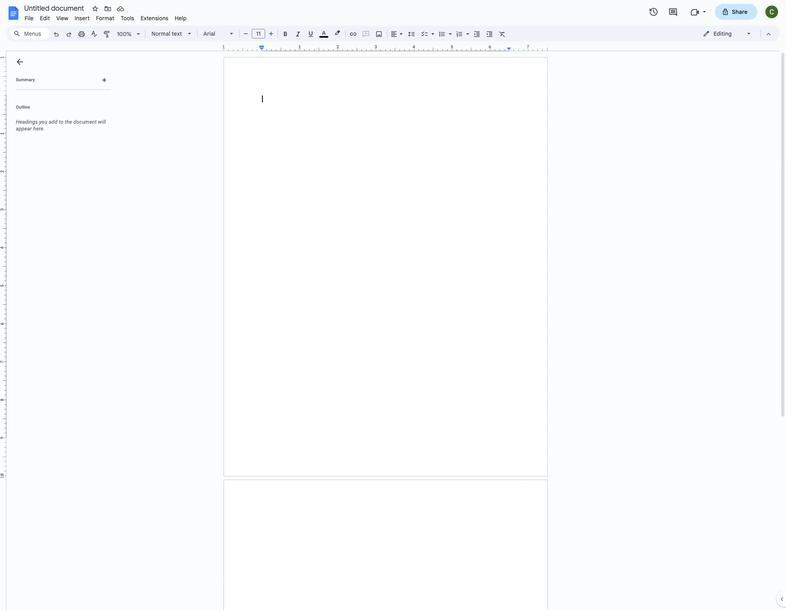 Task type: describe. For each thing, give the bounding box(es) containing it.
format menu item
[[93, 13, 118, 23]]

view menu item
[[53, 13, 71, 23]]

Rename text field
[[21, 3, 89, 13]]

Menus field
[[10, 28, 50, 39]]

help
[[175, 15, 187, 22]]

application containing share
[[0, 0, 786, 610]]

view
[[56, 15, 68, 22]]

here.
[[33, 126, 45, 132]]

insert image image
[[374, 28, 384, 39]]

text
[[172, 30, 182, 37]]

document outline element
[[6, 51, 114, 610]]

normal text
[[151, 30, 182, 37]]

menu bar inside 'menu bar' banner
[[21, 10, 190, 23]]

format
[[96, 15, 114, 22]]

bottom margin image
[[0, 436, 6, 476]]

document
[[73, 119, 97, 125]]

summary
[[16, 77, 35, 82]]

main toolbar
[[49, 0, 509, 374]]

outline heading
[[6, 104, 114, 115]]

editing
[[714, 30, 732, 37]]

insert
[[75, 15, 90, 22]]

arial option
[[203, 28, 225, 39]]

edit
[[40, 15, 50, 22]]

insert menu item
[[71, 13, 93, 23]]

text color image
[[320, 28, 328, 38]]

you
[[39, 119, 47, 125]]

file
[[25, 15, 34, 22]]

normal
[[151, 30, 170, 37]]

right margin image
[[507, 45, 547, 51]]

Font size text field
[[252, 29, 265, 38]]

share button
[[715, 4, 758, 20]]

extensions
[[141, 15, 168, 22]]



Task type: vqa. For each thing, say whether or not it's contained in the screenshot.
File
yes



Task type: locate. For each thing, give the bounding box(es) containing it.
1
[[222, 44, 225, 50]]

Star checkbox
[[90, 3, 101, 14]]

extensions menu item
[[137, 13, 172, 23]]

headings
[[16, 119, 38, 125]]

the
[[65, 119, 72, 125]]

menu bar banner
[[0, 0, 786, 610]]

help menu item
[[172, 13, 190, 23]]

headings you add to the document will appear here.
[[16, 119, 106, 132]]

styles list. normal text selected. option
[[151, 28, 183, 39]]

editing button
[[697, 28, 757, 40]]

line & paragraph spacing image
[[407, 28, 416, 39]]

appear
[[16, 126, 32, 132]]

share
[[732, 8, 748, 15]]

menu bar containing file
[[21, 10, 190, 23]]

checklist menu image
[[429, 29, 435, 31]]

edit menu item
[[37, 13, 53, 23]]

tools
[[121, 15, 134, 22]]

file menu item
[[21, 13, 37, 23]]

mode and view toolbar
[[697, 26, 775, 42]]

highlight color image
[[333, 28, 342, 38]]

application
[[0, 0, 786, 610]]

arial
[[203, 30, 215, 37]]

summary heading
[[16, 77, 35, 83]]

outline
[[16, 105, 30, 110]]

top margin image
[[0, 57, 6, 98]]

menu bar
[[21, 10, 190, 23]]

add
[[49, 119, 57, 125]]

will
[[98, 119, 106, 125]]

Zoom text field
[[115, 29, 134, 40]]

Zoom field
[[114, 28, 144, 40]]

Font size field
[[252, 29, 268, 39]]

left margin image
[[224, 45, 264, 51]]

tools menu item
[[118, 13, 137, 23]]

to
[[59, 119, 63, 125]]



